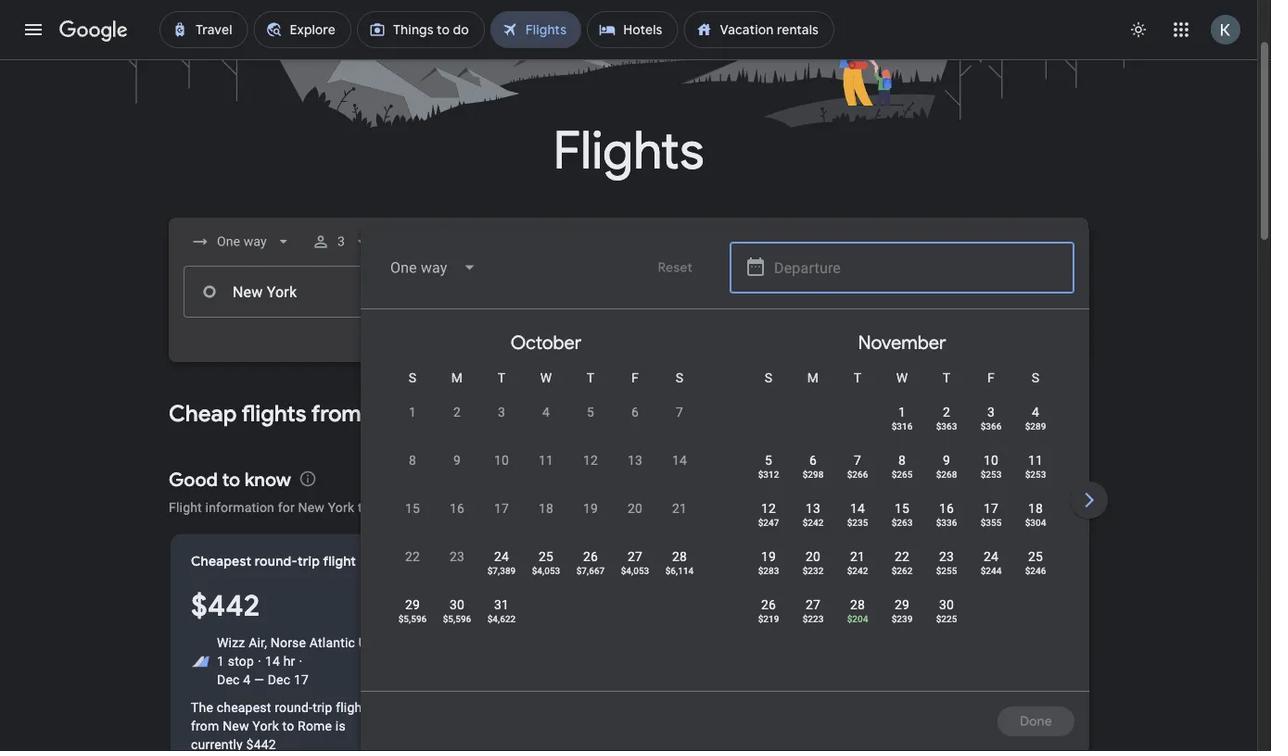 Task type: vqa. For each thing, say whether or not it's contained in the screenshot.


Task type: describe. For each thing, give the bounding box(es) containing it.
main menu image
[[22, 19, 45, 41]]

$289
[[1025, 421, 1046, 432]]

29 $5,596
[[398, 598, 427, 625]]

sun, nov 19 element
[[761, 548, 776, 566]]

30 for 30 $225
[[939, 598, 954, 613]]

october
[[511, 331, 582, 355]]

11 for 11
[[539, 453, 554, 468]]

tue, oct 31 element
[[494, 596, 509, 615]]

row containing 22
[[390, 540, 702, 592]]

24 for 24 $244
[[984, 549, 999, 565]]

atlantic
[[309, 636, 355, 651]]

, 266 us dollars element
[[847, 469, 868, 480]]

13 $242
[[803, 501, 824, 528]]

10 inside 10 $253
[[984, 453, 999, 468]]

trip inside the cheapest round-trip flight from new york to rome is currently $442
[[313, 701, 332, 716]]

, 298 us dollars element
[[803, 469, 824, 480]]

, 239 us dollars element
[[892, 614, 913, 625]]

29 for 29 $239
[[895, 598, 910, 613]]

know
[[244, 468, 291, 492]]

28 $204
[[847, 598, 868, 625]]

next
[[537, 501, 563, 516]]

flight for cheapest one-way flight
[[567, 554, 600, 571]]

thu, nov 2 element
[[943, 403, 950, 422]]

rome down 8 'button'
[[373, 501, 407, 516]]

the cheapest round-trip flight from new york to rome is currently $442
[[191, 701, 366, 752]]

$298
[[803, 469, 824, 480]]

new right for in the bottom left of the page
[[298, 501, 325, 516]]

8 $265
[[892, 453, 913, 480]]

dec 4 — dec 17
[[217, 673, 309, 688]]

thu, nov 30 element
[[939, 596, 954, 615]]

25 $4,053
[[532, 549, 560, 577]]

0 vertical spatial trip
[[298, 554, 320, 571]]

15 for 15
[[405, 501, 420, 516]]

27 for 27 $223
[[806, 598, 821, 613]]

tue, oct 24 element
[[494, 548, 509, 566]]

, 7667 us dollars element
[[576, 566, 605, 577]]

28 for 28 $204
[[850, 598, 865, 613]]

w for october
[[540, 370, 552, 386]]

, 5596 us dollars element for 29
[[398, 614, 427, 625]]

good to know
[[169, 468, 291, 492]]

none text field inside flight search box
[[184, 266, 445, 318]]

$442 inside the cheapest round-trip flight from new york to rome is currently $442
[[246, 738, 276, 752]]

2 $363
[[936, 405, 957, 432]]

, 247 us dollars element
[[758, 517, 779, 528]]

sun, oct 8 element
[[409, 451, 416, 470]]

$223
[[803, 614, 824, 625]]

cheapest for $166
[[446, 554, 506, 571]]

11 for 11 $253
[[1028, 453, 1043, 468]]

next image
[[1067, 478, 1112, 523]]

, 253 us dollars element for 11
[[1025, 469, 1046, 480]]

5 $312
[[758, 453, 779, 480]]

, 204 us dollars element
[[847, 614, 868, 625]]

currently
[[191, 738, 243, 752]]

fri, nov 24 element
[[984, 548, 999, 566]]

for
[[278, 501, 295, 516]]

$235
[[847, 517, 868, 528]]

new inside the cheapest round-trip flight from new york to rome is currently $442
[[223, 719, 249, 735]]

round- inside the cheapest round-trip flight from new york to rome is currently $442
[[275, 701, 313, 716]]

18 $304
[[1025, 501, 1046, 528]]

cheapest round-trip flight
[[191, 554, 356, 571]]

$7,667
[[576, 566, 605, 577]]

wed, oct 11 element
[[539, 451, 554, 470]]

2 t from the left
[[587, 370, 595, 386]]

mon, oct 16 element
[[450, 500, 465, 518]]

3 inside button
[[498, 405, 505, 420]]

$225
[[936, 614, 957, 625]]

tue, nov 14 element
[[850, 500, 865, 518]]

4 for 4
[[542, 405, 550, 420]]

24 $244
[[981, 549, 1002, 577]]

flight for cheapest round-trip flight
[[323, 554, 356, 571]]

1 inside wizz air, norse atlantic uk 1 stop
[[217, 655, 224, 670]]

flight for the fastest nonstop flight from new york to rome takes 8 hr 10 min
[[1014, 593, 1045, 608]]

hr inside 'the fastest nonstop flight from new york to rome takes 8 hr 10 min'
[[938, 630, 950, 645]]

row containing 26
[[746, 588, 969, 641]]

the for the cheapest round-trip flight from new york to rome is currently $442
[[191, 701, 213, 716]]

$312
[[758, 469, 779, 480]]

$253 for 10
[[981, 469, 1002, 480]]

fri, nov 3 element
[[987, 403, 995, 422]]

fastest
[[917, 593, 959, 608]]

cheapest
[[217, 701, 271, 716]]

november row group
[[724, 317, 1080, 684]]

fri, oct 6 element
[[631, 403, 639, 422]]

3 button
[[304, 220, 378, 264]]

15 button
[[390, 500, 435, 544]]

information
[[205, 501, 274, 516]]

10 button
[[479, 451, 524, 496]]

rome inside 'the fastest nonstop flight from new york to rome takes 8 hr 10 min'
[[998, 611, 1033, 627]]

13 for 13
[[628, 453, 643, 468]]

5 for 5 $312
[[765, 453, 772, 468]]

your
[[508, 501, 534, 516]]

10 $253
[[981, 453, 1002, 480]]

november
[[858, 331, 946, 355]]

$7,389
[[487, 566, 516, 577]]

sun, oct 29 element
[[405, 596, 420, 615]]

to inside the cheapest round-trip flight from new york to rome is currently $442
[[282, 719, 294, 735]]

1 button
[[390, 403, 435, 448]]

$239
[[892, 614, 913, 625]]

thu, oct 26 element
[[583, 548, 598, 566]]

sun, nov 12 element
[[761, 500, 776, 518]]

uk
[[359, 636, 375, 651]]

$232
[[803, 566, 824, 577]]

4 button
[[524, 403, 568, 448]]

, 6114 us dollars element
[[665, 566, 694, 577]]

31 $4,622
[[487, 598, 516, 625]]

sat, nov 11 element
[[1028, 451, 1043, 470]]

8 for 8 $265
[[898, 453, 906, 468]]

, 312 us dollars element
[[758, 469, 779, 480]]

thu, nov 23 element
[[939, 548, 954, 566]]

3 s from the left
[[765, 370, 772, 386]]

sat, oct 28 element
[[672, 548, 687, 566]]

, 366 us dollars element
[[981, 421, 1002, 432]]

norse
[[271, 636, 306, 651]]

sat, oct 14 element
[[672, 451, 687, 470]]

21 $242
[[847, 549, 868, 577]]

18 for 18 $304
[[1028, 501, 1043, 516]]

23 $255
[[936, 549, 957, 577]]

sun, oct 1 element
[[409, 403, 416, 422]]

row containing 19
[[746, 540, 1058, 592]]

8 button
[[390, 451, 435, 496]]

, 223 us dollars element
[[803, 614, 824, 625]]

, 283 us dollars element
[[758, 566, 779, 577]]

20 for 20
[[628, 501, 643, 516]]

30 $5,596
[[443, 598, 471, 625]]

cheap
[[169, 400, 237, 428]]

5 for 5
[[587, 405, 594, 420]]

, 316 us dollars element
[[892, 421, 913, 432]]

13 button
[[613, 451, 657, 496]]

8 inside 'the fastest nonstop flight from new york to rome takes 8 hr 10 min'
[[927, 630, 935, 645]]

, 265 us dollars element
[[892, 469, 913, 480]]

28 for 28 $6,114
[[672, 549, 687, 565]]

12 button
[[568, 451, 613, 496]]

is
[[335, 719, 346, 735]]

22 $262
[[892, 549, 913, 577]]

8 for 8
[[409, 453, 416, 468]]

$4,053 for 25
[[532, 566, 560, 577]]

27 for 27 $4,053
[[628, 549, 643, 565]]

$242 for 13
[[803, 517, 824, 528]]

12 for 12
[[583, 453, 598, 468]]

sat, oct 7 element
[[676, 403, 683, 422]]

wed, nov 29 element
[[895, 596, 910, 615]]

hr for 14 hr
[[283, 655, 295, 670]]

20 button
[[613, 500, 657, 544]]

$366
[[981, 421, 1002, 432]]

$5,596 for 30
[[443, 614, 471, 625]]

14 hr
[[265, 655, 295, 670]]

1 t from the left
[[498, 370, 506, 386]]

3 button
[[479, 403, 524, 448]]

7 for 7 $266
[[854, 453, 861, 468]]

0 horizontal spatial 17
[[294, 673, 309, 688]]

cheap flights from new york to rome
[[169, 400, 554, 428]]

$304
[[1025, 517, 1046, 528]]

4 $289
[[1025, 405, 1046, 432]]

$246
[[1025, 566, 1046, 577]]

18 for 18
[[539, 501, 554, 516]]

wizz
[[217, 636, 245, 651]]

change appearance image
[[1116, 7, 1161, 52]]

2 button
[[435, 403, 479, 448]]

$283
[[758, 566, 779, 577]]

, 255 us dollars element
[[936, 566, 957, 577]]

the for the fastest nonstop flight from new york to rome takes 8 hr 10 min
[[892, 593, 914, 608]]

21 for 21 $242
[[850, 549, 865, 565]]

new up sun, oct 8 element in the bottom left of the page
[[367, 400, 413, 428]]

plan
[[479, 501, 505, 516]]

, 304 us dollars element
[[1025, 517, 1046, 528]]

new inside 'the fastest nonstop flight from new york to rome takes 8 hr 10 min'
[[923, 611, 950, 627]]

27 $4,053
[[621, 549, 649, 577]]

fri, oct 20 element
[[628, 500, 643, 518]]

$255
[[936, 566, 957, 577]]

sat, nov 25 element
[[1028, 548, 1043, 566]]

22 button
[[390, 548, 435, 592]]

mon, nov 27 element
[[806, 596, 821, 615]]

9 button
[[435, 451, 479, 496]]

you
[[455, 501, 476, 516]]

sat, oct 21 element
[[672, 500, 687, 518]]

, 4053 us dollars element for 27
[[621, 566, 649, 577]]

wizz air, norse atlantic uk 1 stop
[[217, 636, 375, 670]]

$363
[[936, 421, 957, 432]]

14 for 14
[[672, 453, 687, 468]]

$336
[[936, 517, 957, 528]]

fri, nov 10 element
[[984, 451, 999, 470]]

, 289 us dollars element
[[1025, 421, 1046, 432]]

14 for 14 hr
[[265, 655, 280, 670]]

, 355 us dollars element
[[981, 517, 1002, 528]]

, 263 us dollars element
[[892, 517, 913, 528]]

, 246 us dollars element
[[1025, 566, 1046, 577]]

6 for 6
[[631, 405, 639, 420]]

4 for 4 $289
[[1032, 405, 1039, 420]]

w for november
[[896, 370, 908, 386]]

, 363 us dollars element
[[936, 421, 957, 432]]

stop
[[228, 655, 254, 670]]

flight inside the cheapest round-trip flight from new york to rome is currently $442
[[336, 701, 366, 716]]

3 inside 3 $366
[[987, 405, 995, 420]]

fri, oct 27 element
[[628, 548, 643, 566]]

hr for 8 hr 10 min
[[724, 600, 754, 638]]

8 hr 10 min
[[701, 600, 850, 638]]

3 inside popup button
[[337, 234, 345, 249]]

, 7389 us dollars element
[[487, 566, 516, 577]]

$247
[[758, 517, 779, 528]]

sun, nov 5 element
[[765, 451, 772, 470]]

$204
[[847, 614, 868, 625]]

, 262 us dollars element
[[892, 566, 913, 577]]

17 $355
[[981, 501, 1002, 528]]

$316
[[892, 421, 913, 432]]

5 button
[[568, 403, 613, 448]]



Task type: locate. For each thing, give the bounding box(es) containing it.
0 vertical spatial 26
[[583, 549, 598, 565]]

2 horizontal spatial 4
[[1032, 405, 1039, 420]]

7 button
[[657, 403, 702, 448]]

9 $268
[[936, 453, 957, 480]]

f for october
[[631, 370, 639, 386]]

2 w from the left
[[896, 370, 908, 386]]

29 for 29 $5,596
[[405, 598, 420, 613]]

w inside the october 'row group'
[[540, 370, 552, 386]]

2 m from the left
[[807, 370, 819, 386]]

27 down 20 button
[[628, 549, 643, 565]]

1 left stop
[[217, 655, 224, 670]]

4 left —
[[243, 673, 251, 688]]

8 down 1 button
[[409, 453, 416, 468]]

row containing 12
[[746, 491, 1058, 544]]

8 inside 'button'
[[409, 453, 416, 468]]

new down cheapest
[[223, 719, 249, 735]]

s up the sat, nov 4 element
[[1032, 370, 1040, 386]]

, 253 us dollars element up fri, nov 17 element
[[981, 469, 1002, 480]]

1 vertical spatial 6
[[809, 453, 817, 468]]

1 horizontal spatial 4
[[542, 405, 550, 420]]

14 for 14 $235
[[850, 501, 865, 516]]

2 11 from the left
[[1028, 453, 1043, 468]]

22 down 15 button at the bottom
[[405, 549, 420, 565]]

0 horizontal spatial 24
[[494, 549, 509, 565]]

row group
[[1080, 317, 1271, 684]]

27 inside 27 $223
[[806, 598, 821, 613]]

0 horizontal spatial 27
[[628, 549, 643, 565]]

m
[[451, 370, 463, 386], [807, 370, 819, 386]]

rome left is
[[298, 719, 332, 735]]

1 , 5596 us dollars element from the left
[[398, 614, 427, 625]]

1 horizontal spatial 11
[[1028, 453, 1043, 468]]

0 horizontal spatial 28
[[672, 549, 687, 565]]

27 $223
[[803, 598, 824, 625]]

hr down norse
[[283, 655, 295, 670]]

9 down 2 button
[[453, 453, 461, 468]]

, 242 us dollars element for 21
[[847, 566, 868, 577]]

1 left mon, oct 2 element
[[409, 405, 416, 420]]

0 vertical spatial 27
[[628, 549, 643, 565]]

20 inside the 20 $232
[[806, 549, 821, 565]]

18 button
[[524, 500, 568, 544]]

16 for 16 $336
[[939, 501, 954, 516]]

4 s from the left
[[1032, 370, 1040, 386]]

flight information for new york to rome to help you plan your next trip.
[[169, 501, 590, 516]]

wed, nov 1 element
[[898, 403, 906, 422]]

13 inside 13 button
[[628, 453, 643, 468]]

1 vertical spatial 28
[[850, 598, 865, 613]]

5
[[587, 405, 594, 420], [765, 453, 772, 468]]

24 inside 24 $7,389
[[494, 549, 509, 565]]

0 horizontal spatial 23
[[450, 549, 465, 565]]

1 horizontal spatial $4,053
[[621, 566, 649, 577]]

0 horizontal spatial $4,053
[[532, 566, 560, 577]]

20 up the $232
[[806, 549, 821, 565]]

23 inside 23 button
[[450, 549, 465, 565]]

row containing 29
[[390, 588, 524, 641]]

1 horizontal spatial 28
[[850, 598, 865, 613]]

2 24 from the left
[[984, 549, 999, 565]]

1 s from the left
[[409, 370, 416, 386]]

13 inside 13 $242
[[806, 501, 821, 516]]

6 right the thu, oct 5 element
[[631, 405, 639, 420]]

round- down for in the bottom left of the page
[[255, 554, 298, 571]]

21 inside 21 $242
[[850, 549, 865, 565]]

13 down , 298 us dollars element
[[806, 501, 821, 516]]

1 18 from the left
[[539, 501, 554, 516]]

9 for 9
[[453, 453, 461, 468]]

0 vertical spatial 7
[[676, 405, 683, 420]]

f up fri, nov 3 element
[[987, 370, 995, 386]]

22 inside button
[[405, 549, 420, 565]]

m up mon, oct 2 element
[[451, 370, 463, 386]]

, 253 us dollars element for 10
[[981, 469, 1002, 480]]

1 horizontal spatial , 253 us dollars element
[[1025, 469, 1046, 480]]

, 253 us dollars element up "sat, nov 18" element
[[1025, 469, 1046, 480]]

0 horizontal spatial 9
[[453, 453, 461, 468]]

$265
[[892, 469, 913, 480]]

f inside the october 'row group'
[[631, 370, 639, 386]]

0 horizontal spatial 3
[[337, 234, 345, 249]]

19 inside 19 $283
[[761, 549, 776, 565]]

t up tue, oct 3 element
[[498, 370, 506, 386]]

1 24 from the left
[[494, 549, 509, 565]]

24 inside the 24 $244
[[984, 549, 999, 565]]

help
[[426, 501, 451, 516]]

$266
[[847, 469, 868, 480]]

, 225 us dollars element
[[936, 614, 957, 625]]

w up wed, nov 1 element
[[896, 370, 908, 386]]

5 up ", 312 us dollars" element
[[765, 453, 772, 468]]

0 vertical spatial 6
[[631, 405, 639, 420]]

8 for 8 hr 10 min
[[701, 600, 718, 638]]

22
[[405, 549, 420, 565], [895, 549, 910, 565]]

0 vertical spatial $442
[[191, 588, 260, 626]]

30 $225
[[936, 598, 957, 625]]

rome up wed, oct 11 element
[[495, 400, 554, 428]]

$242 for 21
[[847, 566, 868, 577]]

to right mon, oct 2 element
[[468, 400, 490, 428]]

1 horizontal spatial 17
[[494, 501, 509, 516]]

0 horizontal spatial 5
[[587, 405, 594, 420]]

tue, nov 28 element
[[850, 596, 865, 615]]

, 5596 us dollars element left 30 $5,596
[[398, 614, 427, 625]]

1 $4,053 from the left
[[532, 566, 560, 577]]

way
[[539, 554, 564, 571]]

28 inside 28 $6,114
[[672, 549, 687, 565]]

1 horizontal spatial 23
[[939, 549, 954, 565]]

9 up $268
[[943, 453, 950, 468]]

good
[[169, 468, 218, 492]]

15 inside 15 $263
[[895, 501, 910, 516]]

1 horizontal spatial $5,596
[[443, 614, 471, 625]]

15 $263
[[892, 501, 913, 528]]

1 vertical spatial , 242 us dollars element
[[847, 566, 868, 577]]

13 for 13 $242
[[806, 501, 821, 516]]

1 25 from the left
[[539, 549, 554, 565]]

1 inside button
[[409, 405, 416, 420]]

1 horizontal spatial 22
[[895, 549, 910, 565]]

rome inside the cheapest round-trip flight from new york to rome is currently $442
[[298, 719, 332, 735]]

1 horizontal spatial 14
[[672, 453, 687, 468]]

m for november
[[807, 370, 819, 386]]

13
[[628, 453, 643, 468], [806, 501, 821, 516]]

0 horizontal spatial 16
[[450, 501, 465, 516]]

1 horizontal spatial hr
[[724, 600, 754, 638]]

min inside 'the fastest nonstop flight from new york to rome takes 8 hr 10 min'
[[972, 630, 994, 645]]

11 $253
[[1025, 453, 1046, 480]]

25 inside 25 $246
[[1028, 549, 1043, 565]]

1 horizontal spatial , 4053 us dollars element
[[621, 566, 649, 577]]

25 $246
[[1025, 549, 1046, 577]]

$263
[[892, 517, 913, 528]]

10 inside 'the fastest nonstop flight from new york to rome takes 8 hr 10 min'
[[954, 630, 969, 645]]

0 horizontal spatial 21
[[672, 501, 687, 516]]

11 inside button
[[539, 453, 554, 468]]

thu, oct 19 element
[[583, 500, 598, 518]]

$5,596 left $4,622
[[443, 614, 471, 625]]

0 horizontal spatial 1
[[217, 655, 224, 670]]

0 horizontal spatial , 5596 us dollars element
[[398, 614, 427, 625]]

2 $253 from the left
[[1025, 469, 1046, 480]]

sat, nov 4 element
[[1032, 403, 1039, 422]]

from up currently
[[191, 719, 219, 735]]

23 inside '23 $255'
[[939, 549, 954, 565]]

16 for 16
[[450, 501, 465, 516]]

to inside 'the fastest nonstop flight from new york to rome takes 8 hr 10 min'
[[983, 611, 995, 627]]

s up sun, oct 1 element
[[409, 370, 416, 386]]

23 up $255
[[939, 549, 954, 565]]

one-
[[510, 554, 539, 571]]

mon, nov 20 element
[[806, 548, 821, 566]]

the up currently
[[191, 701, 213, 716]]

wed, nov 22 element
[[895, 548, 910, 566]]

0 vertical spatial 19
[[583, 501, 598, 516]]

23 for 23
[[450, 549, 465, 565]]

26 for 26 $7,667
[[583, 549, 598, 565]]

1 29 from the left
[[405, 598, 420, 613]]

19 up $283
[[761, 549, 776, 565]]

m inside the october 'row group'
[[451, 370, 463, 386]]

, 336 us dollars element
[[936, 517, 957, 528]]

7 $266
[[847, 453, 868, 480]]

fri, oct 13 element
[[628, 451, 643, 470]]

7 right fri, oct 6 element
[[676, 405, 683, 420]]

22 for 22 $262
[[895, 549, 910, 565]]

1 horizontal spatial 7
[[854, 453, 861, 468]]

air,
[[249, 636, 267, 651]]

2 $5,596 from the left
[[443, 614, 471, 625]]

7 inside 7 $266
[[854, 453, 861, 468]]

2 23 from the left
[[939, 549, 954, 565]]

1 vertical spatial 21
[[850, 549, 865, 565]]

rome down nonstop
[[998, 611, 1033, 627]]

1 cheapest from the left
[[191, 554, 251, 571]]

2 horizontal spatial hr
[[938, 630, 950, 645]]

20
[[628, 501, 643, 516], [806, 549, 821, 565]]

wed, oct 18 element
[[539, 500, 554, 518]]

15 up $263
[[895, 501, 910, 516]]

0 vertical spatial 13
[[628, 453, 643, 468]]

f for november
[[987, 370, 995, 386]]

4 t from the left
[[943, 370, 951, 386]]

7 inside button
[[676, 405, 683, 420]]

, 4622 us dollars element
[[487, 614, 516, 625]]

$4,622
[[487, 614, 516, 625]]

30 for 30 $5,596
[[450, 598, 465, 613]]

14
[[672, 453, 687, 468], [850, 501, 865, 516], [265, 655, 280, 670]]

0 horizontal spatial 13
[[628, 453, 643, 468]]

13 down 6 button
[[628, 453, 643, 468]]

11 inside 11 $253
[[1028, 453, 1043, 468]]

9
[[453, 453, 461, 468], [943, 453, 950, 468]]

1 11 from the left
[[539, 453, 554, 468]]

17 inside 17 $355
[[984, 501, 999, 516]]

2 s from the left
[[676, 370, 683, 386]]

$355
[[981, 517, 1002, 528]]

22 inside 22 $262
[[895, 549, 910, 565]]

19 for 19 $283
[[761, 549, 776, 565]]

25 for 25 $246
[[1028, 549, 1043, 565]]

from up takes
[[892, 611, 920, 627]]

0 horizontal spatial 25
[[539, 549, 554, 565]]

6 for 6 $298
[[809, 453, 817, 468]]

the inside 'the fastest nonstop flight from new york to rome takes 8 hr 10 min'
[[892, 593, 914, 608]]

, 5596 us dollars element for 30
[[443, 614, 471, 625]]

york inside the cheapest round-trip flight from new york to rome is currently $442
[[253, 719, 279, 735]]

mon, nov 6 element
[[809, 451, 817, 470]]

$5,596 for 29
[[398, 614, 427, 625]]

3 t from the left
[[854, 370, 862, 386]]

, 242 us dollars element up 'mon, nov 20' element
[[803, 517, 824, 528]]

from right flights on the left of page
[[311, 400, 361, 428]]

2 inside button
[[453, 405, 461, 420]]

0 horizontal spatial 14
[[265, 655, 280, 670]]

t up the thu, oct 5 element
[[587, 370, 595, 386]]

2 for 2 $363
[[943, 405, 950, 420]]

flight inside 'the fastest nonstop flight from new york to rome takes 8 hr 10 min'
[[1014, 593, 1045, 608]]

1 vertical spatial 7
[[854, 453, 861, 468]]

24 $7,389
[[487, 549, 516, 577]]

17 button
[[479, 500, 524, 544]]

sun, oct 15 element
[[405, 500, 420, 518]]

7 up $266
[[854, 453, 861, 468]]

1 $5,596 from the left
[[398, 614, 427, 625]]

1 horizontal spatial 29
[[895, 598, 910, 613]]

2 horizontal spatial 1
[[898, 405, 906, 420]]

None field
[[184, 225, 300, 259], [382, 225, 476, 259], [375, 246, 492, 290], [184, 225, 300, 259], [382, 225, 476, 259], [375, 246, 492, 290]]

0 vertical spatial the
[[892, 593, 914, 608]]

hr down the $225
[[938, 630, 950, 645]]

1 dec from the left
[[217, 673, 240, 688]]

0 horizontal spatial $253
[[981, 469, 1002, 480]]

thu, nov 16 element
[[939, 500, 954, 518]]

0 horizontal spatial 7
[[676, 405, 683, 420]]

0 horizontal spatial , 4053 us dollars element
[[532, 566, 560, 577]]

1 horizontal spatial m
[[807, 370, 819, 386]]

w up wed, oct 4 element
[[540, 370, 552, 386]]

w inside november row group
[[896, 370, 908, 386]]

, 253 us dollars element
[[981, 469, 1002, 480], [1025, 469, 1046, 480]]

flights
[[241, 400, 306, 428]]

2 30 from the left
[[939, 598, 954, 613]]

1 for 1
[[409, 405, 416, 420]]

12 up , 247 us dollars element
[[761, 501, 776, 516]]

25 for 25 $4,053
[[539, 549, 554, 565]]

0 horizontal spatial $242
[[803, 517, 824, 528]]

2 $4,053 from the left
[[621, 566, 649, 577]]

16 inside 16 $336
[[939, 501, 954, 516]]

1 horizontal spatial 5
[[765, 453, 772, 468]]

2 for 2
[[453, 405, 461, 420]]

tue, nov 21 element
[[850, 548, 865, 566]]

1 15 from the left
[[405, 501, 420, 516]]

9 for 9 $268
[[943, 453, 950, 468]]

12 down 5 button
[[583, 453, 598, 468]]

14 up the dec 4 — dec 17
[[265, 655, 280, 670]]

None text field
[[184, 266, 445, 318]]

0 horizontal spatial , 242 us dollars element
[[803, 517, 824, 528]]

0 vertical spatial 5
[[587, 405, 594, 420]]

0 vertical spatial 14
[[672, 453, 687, 468]]

4 up $289
[[1032, 405, 1039, 420]]

m for october
[[451, 370, 463, 386]]

16 $336
[[936, 501, 957, 528]]

1 horizontal spatial $253
[[1025, 469, 1046, 480]]

30 down 23 button
[[450, 598, 465, 613]]

8 inside 8 $265
[[898, 453, 906, 468]]

$242 up 'mon, nov 20' element
[[803, 517, 824, 528]]

thu, oct 5 element
[[587, 403, 594, 422]]

26 inside 26 $219
[[761, 598, 776, 613]]

15 for 15 $263
[[895, 501, 910, 516]]

1 23 from the left
[[450, 549, 465, 565]]

2 vertical spatial 14
[[265, 655, 280, 670]]

row containing 15
[[390, 491, 702, 544]]

8 up "$265"
[[898, 453, 906, 468]]

0 horizontal spatial 15
[[405, 501, 420, 516]]

1 , 4053 us dollars element from the left
[[532, 566, 560, 577]]

1 horizontal spatial from
[[311, 400, 361, 428]]

28
[[672, 549, 687, 565], [850, 598, 865, 613]]

2 left tue, oct 3 element
[[453, 405, 461, 420]]

rome
[[495, 400, 554, 428], [373, 501, 407, 516], [998, 611, 1033, 627], [298, 719, 332, 735]]

1 horizontal spatial 13
[[806, 501, 821, 516]]

, 232 us dollars element
[[803, 566, 824, 577]]

0 vertical spatial 20
[[628, 501, 643, 516]]

2 up , 363 us dollars element
[[943, 405, 950, 420]]

from inside the cheapest round-trip flight from new york to rome is currently $442
[[191, 719, 219, 735]]

26 inside the 26 $7,667
[[583, 549, 598, 565]]

19 button
[[568, 500, 613, 544]]

18 inside button
[[539, 501, 554, 516]]

mon, oct 30 element
[[450, 596, 465, 615]]

12 inside 12 $247
[[761, 501, 776, 516]]

16 button
[[435, 500, 479, 544]]

, 219 us dollars element
[[758, 614, 779, 625]]

11 down "4" button
[[539, 453, 554, 468]]

2 cheapest from the left
[[446, 554, 506, 571]]

27 up '$223' at the right
[[806, 598, 821, 613]]

2 , 5596 us dollars element from the left
[[443, 614, 471, 625]]

27 inside 27 $4,053
[[628, 549, 643, 565]]

, 235 us dollars element
[[847, 517, 868, 528]]

—
[[254, 673, 264, 688]]

Departure text field
[[774, 243, 1060, 293], [773, 267, 1059, 317]]

trip down wizz air, norse atlantic uk 1 stop
[[313, 701, 332, 716]]

$166
[[446, 588, 508, 626]]

to left sun, oct 15 element
[[358, 501, 370, 516]]

4 right tue, oct 3 element
[[542, 405, 550, 420]]

21 down 14 button
[[672, 501, 687, 516]]

1 w from the left
[[540, 370, 552, 386]]

20 $232
[[803, 549, 824, 577]]

1 16 from the left
[[450, 501, 465, 516]]

24 up ', 244 us dollars' element
[[984, 549, 999, 565]]

19 $283
[[758, 549, 779, 577]]

Flight search field
[[154, 218, 1271, 752]]

2 18 from the left
[[1028, 501, 1043, 516]]

5 inside "5 $312"
[[765, 453, 772, 468]]

29 up , 239 us dollars element
[[895, 598, 910, 613]]

14 button
[[657, 451, 702, 496]]

4 inside button
[[542, 405, 550, 420]]

0 horizontal spatial min
[[799, 600, 850, 638]]

2 horizontal spatial 17
[[984, 501, 999, 516]]

1 horizontal spatial cheapest
[[446, 554, 506, 571]]

18 right 'your'
[[539, 501, 554, 516]]

2
[[453, 405, 461, 420], [943, 405, 950, 420]]

wed, oct 4 element
[[542, 403, 550, 422]]

1 horizontal spatial 16
[[939, 501, 954, 516]]

2 , 253 us dollars element from the left
[[1025, 469, 1046, 480]]

17 for 17 $355
[[984, 501, 999, 516]]

6 $298
[[803, 453, 824, 480]]

fri, nov 17 element
[[984, 500, 999, 518]]

24 up $7,389
[[494, 549, 509, 565]]

17 down 10 "button"
[[494, 501, 509, 516]]

12 inside button
[[583, 453, 598, 468]]

8
[[409, 453, 416, 468], [898, 453, 906, 468], [701, 600, 718, 638], [927, 630, 935, 645]]

16 inside 16 button
[[450, 501, 465, 516]]

20 for 20 $232
[[806, 549, 821, 565]]

$253 for 11
[[1025, 469, 1046, 480]]

, 242 us dollars element for 13
[[803, 517, 824, 528]]

20 down 13 button on the bottom of the page
[[628, 501, 643, 516]]

10 inside 10 "button"
[[494, 453, 509, 468]]

s up sun, nov 5 element
[[765, 370, 772, 386]]

5 left fri, oct 6 element
[[587, 405, 594, 420]]

8 right takes
[[927, 630, 935, 645]]

14 down 7 button at bottom right
[[672, 453, 687, 468]]

18 inside 18 $304
[[1028, 501, 1043, 516]]

$442 up wizz
[[191, 588, 260, 626]]

the fastest nonstop flight from new york to rome takes 8 hr 10 min
[[892, 593, 1045, 645]]

1 vertical spatial round-
[[275, 701, 313, 716]]

2 16 from the left
[[939, 501, 954, 516]]

, 5596 us dollars element
[[398, 614, 427, 625], [443, 614, 471, 625]]

2 dec from the left
[[268, 673, 290, 688]]

2 22 from the left
[[895, 549, 910, 565]]

8 down fastest
[[701, 600, 718, 638]]

28 inside 28 $204
[[850, 598, 865, 613]]

25 inside 25 $4,053
[[539, 549, 554, 565]]

0 horizontal spatial hr
[[283, 655, 295, 670]]

october row group
[[368, 317, 724, 684]]

dec down 14 hr at the left bottom of page
[[268, 673, 290, 688]]

wed, nov 8 element
[[898, 451, 906, 470]]

grid
[[368, 317, 1271, 703]]

mon, nov 13 element
[[806, 500, 821, 518]]

2 horizontal spatial 3
[[987, 405, 995, 420]]

tue, nov 7 element
[[854, 451, 861, 470]]

0 horizontal spatial 11
[[539, 453, 554, 468]]

0 horizontal spatial , 253 us dollars element
[[981, 469, 1002, 480]]

$442 down cheapest
[[246, 738, 276, 752]]

19 for 19
[[583, 501, 598, 516]]

5 inside button
[[587, 405, 594, 420]]

0 horizontal spatial 12
[[583, 453, 598, 468]]

wed, oct 25 element
[[539, 548, 554, 566]]

 image
[[299, 653, 303, 672]]

15
[[405, 501, 420, 516], [895, 501, 910, 516]]

1 for 1 $316
[[898, 405, 906, 420]]

f up fri, oct 6 element
[[631, 370, 639, 386]]

, 5596 us dollars element left $4,622
[[443, 614, 471, 625]]

trip up norse
[[298, 554, 320, 571]]

22 up , 262 us dollars element
[[895, 549, 910, 565]]

4 inside 4 $289
[[1032, 405, 1039, 420]]

2 29 from the left
[[895, 598, 910, 613]]

dec down stop
[[217, 673, 240, 688]]

to down nonstop
[[983, 611, 995, 627]]

mon, oct 23 element
[[450, 548, 465, 566]]

from inside 'the fastest nonstop flight from new york to rome takes 8 hr 10 min'
[[892, 611, 920, 627]]

grid containing october
[[368, 317, 1271, 703]]

17 inside button
[[494, 501, 509, 516]]

$6,114
[[665, 566, 694, 577]]

, 4053 us dollars element for 25
[[532, 566, 560, 577]]

1 horizontal spatial 30
[[939, 598, 954, 613]]

s up sat, oct 7 element
[[676, 370, 683, 386]]

18
[[539, 501, 554, 516], [1028, 501, 1043, 516]]

10
[[494, 453, 509, 468], [984, 453, 999, 468], [761, 600, 792, 638], [954, 630, 969, 645]]

2 9 from the left
[[943, 453, 950, 468]]

flight
[[169, 501, 202, 516]]

fastest flight
[[701, 554, 782, 571]]

16 up $336
[[939, 501, 954, 516]]

14 inside 14 $235
[[850, 501, 865, 516]]

thu, oct 12 element
[[583, 451, 598, 470]]

new down fastest
[[923, 611, 950, 627]]

19 down 12 button
[[583, 501, 598, 516]]

1 30 from the left
[[450, 598, 465, 613]]

round- down the dec 4 — dec 17
[[275, 701, 313, 716]]

sat, nov 18 element
[[1028, 500, 1043, 518]]

tue, oct 3 element
[[498, 403, 505, 422]]

$262
[[892, 566, 913, 577]]

sun, oct 22 element
[[405, 548, 420, 566]]

0 horizontal spatial 22
[[405, 549, 420, 565]]

f inside november row group
[[987, 370, 995, 386]]

23 button
[[435, 548, 479, 592]]

2 inside '2 $363'
[[943, 405, 950, 420]]

1 up $316
[[898, 405, 906, 420]]

0 horizontal spatial 6
[[631, 405, 639, 420]]

30 up the $225
[[939, 598, 954, 613]]

19 inside button
[[583, 501, 598, 516]]

17 for 17
[[494, 501, 509, 516]]

14 inside button
[[672, 453, 687, 468]]

tue, oct 10 element
[[494, 451, 509, 470]]

1 horizontal spatial $242
[[847, 566, 868, 577]]

1 horizontal spatial 26
[[761, 598, 776, 613]]

m up mon, nov 6 'element'
[[807, 370, 819, 386]]

fastest
[[701, 554, 746, 571]]

trip.
[[566, 501, 590, 516]]

21 for 21
[[672, 501, 687, 516]]

1 vertical spatial 12
[[761, 501, 776, 516]]

2 , 4053 us dollars element from the left
[[621, 566, 649, 577]]

11 down $289
[[1028, 453, 1043, 468]]

22 for 22
[[405, 549, 420, 565]]

12 for 12 $247
[[761, 501, 776, 516]]

1 f from the left
[[631, 370, 639, 386]]

1 2 from the left
[[453, 405, 461, 420]]

tue, oct 17 element
[[494, 500, 509, 518]]

0 horizontal spatial f
[[631, 370, 639, 386]]

24 for 24 $7,389
[[494, 549, 509, 565]]

15 inside button
[[405, 501, 420, 516]]

6 inside button
[[631, 405, 639, 420]]

2 25 from the left
[[1028, 549, 1043, 565]]

hr
[[724, 600, 754, 638], [938, 630, 950, 645], [283, 655, 295, 670]]

1 horizontal spatial , 5596 us dollars element
[[443, 614, 471, 625]]

cheapest one-way flight
[[446, 554, 600, 571]]

, 268 us dollars element
[[936, 469, 957, 480]]

row containing 8
[[390, 443, 702, 496]]

$242
[[803, 517, 824, 528], [847, 566, 868, 577]]

23
[[450, 549, 465, 565], [939, 549, 954, 565]]

14 up , 235 us dollars element
[[850, 501, 865, 516]]

1 horizontal spatial 12
[[761, 501, 776, 516]]

7 for 7
[[676, 405, 683, 420]]

1 22 from the left
[[405, 549, 420, 565]]

23 for 23 $255
[[939, 549, 954, 565]]

26 up the $219
[[761, 598, 776, 613]]

the up $239
[[892, 593, 914, 608]]

26 for 26 $219
[[761, 598, 776, 613]]

1 horizontal spatial 9
[[943, 453, 950, 468]]

1 vertical spatial 5
[[765, 453, 772, 468]]

to left help
[[411, 501, 423, 516]]

row
[[390, 388, 702, 448], [880, 388, 1058, 448], [390, 443, 702, 496], [746, 443, 1058, 496], [390, 491, 702, 544], [746, 491, 1058, 544], [390, 540, 702, 592], [746, 540, 1058, 592], [390, 588, 524, 641], [746, 588, 969, 641]]

9 inside 'button'
[[453, 453, 461, 468]]

1 vertical spatial 14
[[850, 501, 865, 516]]

, 242 us dollars element
[[803, 517, 824, 528], [847, 566, 868, 577]]

0 horizontal spatial $5,596
[[398, 614, 427, 625]]

row containing 5
[[746, 443, 1058, 496]]

0 horizontal spatial 4
[[243, 673, 251, 688]]

1 horizontal spatial w
[[896, 370, 908, 386]]

, 244 us dollars element
[[981, 566, 1002, 577]]

1 horizontal spatial 20
[[806, 549, 821, 565]]

0 horizontal spatial cheapest
[[191, 554, 251, 571]]

1 , 253 us dollars element from the left
[[981, 469, 1002, 480]]

0 horizontal spatial 30
[[450, 598, 465, 613]]

29 inside 29 $239
[[895, 598, 910, 613]]

m inside row group
[[807, 370, 819, 386]]

30 inside 30 $225
[[939, 598, 954, 613]]

cheapest for $442
[[191, 554, 251, 571]]

3 $366
[[981, 405, 1002, 432]]

29
[[405, 598, 420, 613], [895, 598, 910, 613]]

$4,053 for 27
[[621, 566, 649, 577]]

the inside the cheapest round-trip flight from new york to rome is currently $442
[[191, 701, 213, 716]]

york inside 'the fastest nonstop flight from new york to rome takes 8 hr 10 min'
[[953, 611, 980, 627]]

21 button
[[657, 500, 702, 544]]

2 15 from the left
[[895, 501, 910, 516]]

sun, nov 26 element
[[761, 596, 776, 615]]

20 inside button
[[628, 501, 643, 516]]

mon, oct 2 element
[[453, 403, 461, 422]]

6
[[631, 405, 639, 420], [809, 453, 817, 468]]

2 2 from the left
[[943, 405, 950, 420]]

$253 up fri, nov 17 element
[[981, 469, 1002, 480]]

$5,596 left 30 $5,596
[[398, 614, 427, 625]]

0 horizontal spatial the
[[191, 701, 213, 716]]

29 down 22 button on the bottom left
[[405, 598, 420, 613]]

0 vertical spatial round-
[[255, 554, 298, 571]]

14 $235
[[847, 501, 868, 528]]

to up information
[[222, 468, 240, 492]]

thu, nov 9 element
[[943, 451, 950, 470]]

26
[[583, 549, 598, 565], [761, 598, 776, 613]]

wed, nov 15 element
[[895, 500, 910, 518]]

21 inside 21 button
[[672, 501, 687, 516]]

hr left , 219 us dollars element
[[724, 600, 754, 638]]

6 up $298
[[809, 453, 817, 468]]

9 inside '9 $268'
[[943, 453, 950, 468]]

29 inside 29 $5,596
[[405, 598, 420, 613]]

0 horizontal spatial dec
[[217, 673, 240, 688]]

0 vertical spatial 28
[[672, 549, 687, 565]]

min
[[799, 600, 850, 638], [972, 630, 994, 645]]

0 horizontal spatial 29
[[405, 598, 420, 613]]

30 inside 30 $5,596
[[450, 598, 465, 613]]

6 inside 6 $298
[[809, 453, 817, 468]]

to left is
[[282, 719, 294, 735]]

0 horizontal spatial 19
[[583, 501, 598, 516]]

2 f from the left
[[987, 370, 995, 386]]

grid inside flight search box
[[368, 317, 1271, 703]]

0 horizontal spatial 2
[[453, 405, 461, 420]]

0 vertical spatial from
[[311, 400, 361, 428]]

mon, oct 9 element
[[453, 451, 461, 470]]

1
[[409, 405, 416, 420], [898, 405, 906, 420], [217, 655, 224, 670]]

1 9 from the left
[[453, 453, 461, 468]]

1 inside 1 $316
[[898, 405, 906, 420]]

$219
[[758, 614, 779, 625]]

0 vertical spatial 12
[[583, 453, 598, 468]]

, 4053 us dollars element
[[532, 566, 560, 577], [621, 566, 649, 577]]

1 m from the left
[[451, 370, 463, 386]]

$268
[[936, 469, 957, 480]]

0 vertical spatial , 242 us dollars element
[[803, 517, 824, 528]]

23 down 16 button
[[450, 549, 465, 565]]

1 $253 from the left
[[981, 469, 1002, 480]]



